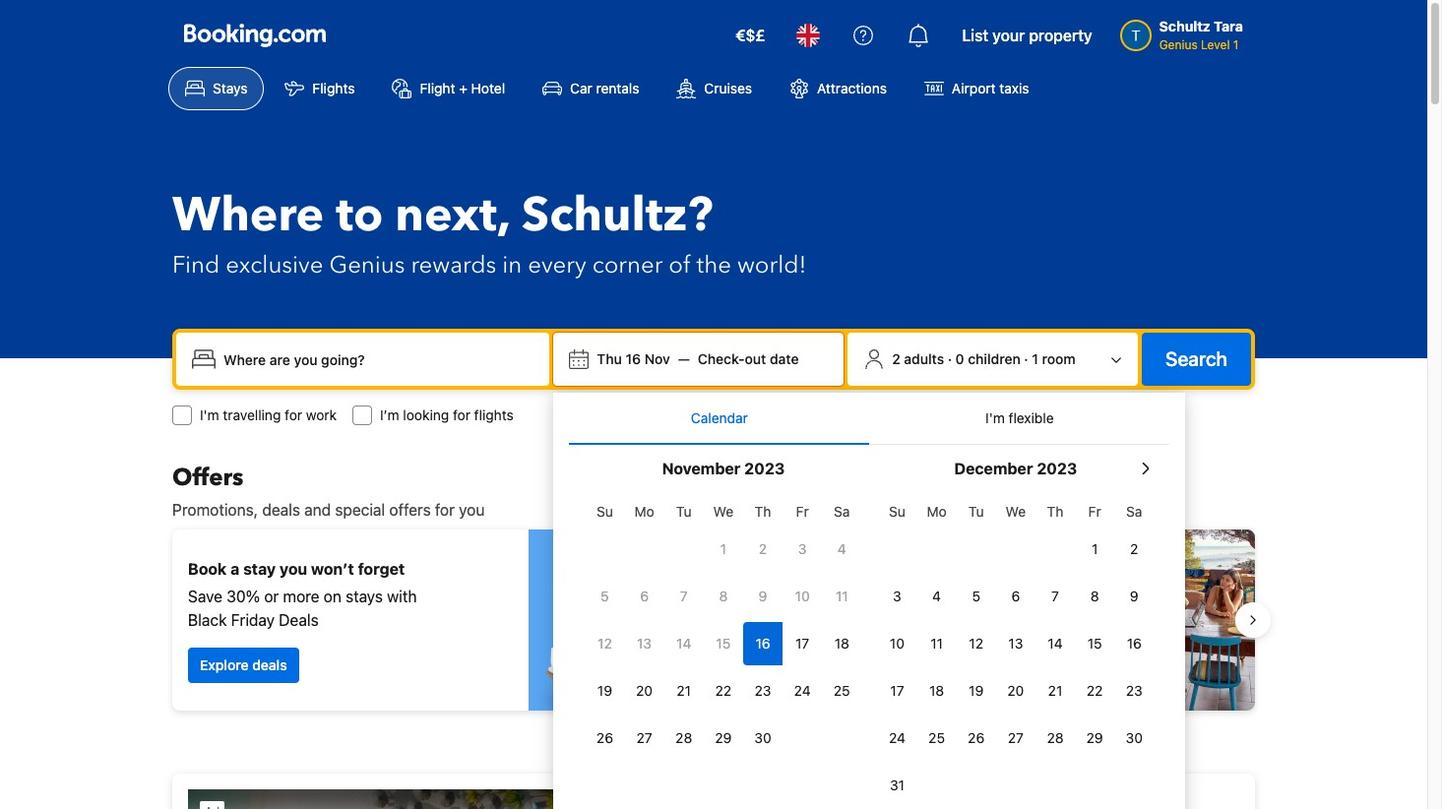 Task type: vqa. For each thing, say whether or not it's contained in the screenshot.
the right 8
yes



Task type: describe. For each thing, give the bounding box(es) containing it.
children
[[968, 351, 1021, 367]]

hotel
[[471, 80, 505, 97]]

find a stay
[[750, 669, 820, 685]]

2 · from the left
[[1025, 351, 1029, 367]]

24 for "24 november 2023" option
[[794, 683, 811, 699]]

take
[[738, 549, 773, 566]]

16 cell
[[744, 619, 783, 666]]

deals inside region
[[252, 657, 287, 674]]

21 November 2023 checkbox
[[664, 670, 704, 713]]

progress bar inside 'offers' main content
[[679, 727, 750, 735]]

exclusive
[[226, 249, 323, 282]]

1 inside the schultz tara genius level 1
[[1234, 37, 1239, 52]]

18 for 18 november 2023 checkbox at the right bottom of the page
[[835, 635, 850, 652]]

8 November 2023 checkbox
[[704, 575, 744, 619]]

thu
[[597, 351, 622, 367]]

yet
[[935, 549, 959, 566]]

stay for book
[[243, 560, 276, 578]]

november 2023
[[662, 460, 785, 478]]

in
[[502, 249, 522, 282]]

flight + hotel
[[420, 80, 505, 97]]

won't
[[311, 560, 354, 578]]

airport taxis link
[[908, 67, 1047, 110]]

longest
[[815, 549, 872, 566]]

thu 16 nov — check-out date
[[597, 351, 799, 367]]

cruises
[[705, 80, 752, 97]]

more
[[283, 588, 320, 606]]

28 December 2023 checkbox
[[1036, 717, 1076, 760]]

17 for the '17' option
[[891, 683, 905, 699]]

22 for 22 december 2023 option
[[1087, 683, 1104, 699]]

nov
[[645, 351, 670, 367]]

find a stay link
[[738, 660, 832, 695]]

1 inside option
[[721, 541, 727, 557]]

holiday
[[876, 549, 931, 566]]

5 November 2023 checkbox
[[585, 575, 625, 619]]

3 for 3 december 2023 checkbox
[[893, 588, 902, 605]]

21 for '21 december 2023' "option" at the bottom
[[1049, 683, 1063, 699]]

genius inside where to next, schultz? find exclusive genius rewards in every corner of the world!
[[329, 249, 405, 282]]

13 for 13 december 2023 option
[[1009, 635, 1024, 652]]

10 for 10 december 2023 "checkbox"
[[890, 635, 905, 652]]

check-
[[698, 351, 745, 367]]

7 November 2023 checkbox
[[664, 575, 704, 619]]

1 inside button
[[1032, 351, 1039, 367]]

5 for 5 checkbox
[[601, 588, 609, 605]]

december
[[955, 460, 1034, 478]]

27 for 27 november 2023 checkbox
[[637, 730, 653, 747]]

you inside offers promotions, deals and special offers for you
[[459, 501, 485, 519]]

20 for '20' option
[[636, 683, 653, 699]]

stays,
[[775, 600, 817, 618]]

or
[[264, 588, 279, 606]]

2 adults · 0 children · 1 room
[[893, 351, 1076, 367]]

1 inside checkbox
[[1092, 541, 1098, 557]]

offering
[[872, 576, 927, 594]]

15 December 2023 checkbox
[[1076, 622, 1115, 666]]

su for november
[[597, 503, 613, 520]]

stays link
[[168, 67, 264, 110]]

5 December 2023 checkbox
[[957, 575, 997, 619]]

tara
[[1215, 18, 1244, 34]]

—
[[678, 351, 690, 367]]

24 November 2023 checkbox
[[783, 670, 823, 713]]

29 December 2023 checkbox
[[1076, 717, 1115, 760]]

flexible
[[1009, 410, 1054, 426]]

24 December 2023 checkbox
[[878, 717, 917, 760]]

22 November 2023 checkbox
[[704, 670, 744, 713]]

€$£
[[736, 27, 766, 44]]

2 for december 2023
[[1131, 541, 1139, 557]]

18 December 2023 checkbox
[[917, 670, 957, 713]]

2 for november 2023
[[759, 541, 767, 557]]

booking.com image
[[184, 24, 326, 47]]

14 for the 14 november 2023 checkbox at left bottom
[[677, 635, 692, 652]]

2023 for december 2023
[[1037, 460, 1078, 478]]

28 for 28 checkbox
[[676, 730, 693, 747]]

23 for 23 december 2023 option
[[1127, 683, 1143, 699]]

3 December 2023 checkbox
[[878, 575, 917, 619]]

9 for 9 checkbox
[[1131, 588, 1139, 605]]

30 for 30 option at the right bottom of page
[[755, 730, 772, 747]]

25 for 25 checkbox at the bottom of page
[[834, 683, 851, 699]]

long-
[[931, 576, 969, 594]]

flight + hotel link
[[376, 67, 522, 110]]

su for december
[[889, 503, 906, 520]]

14 for 14 checkbox
[[1048, 635, 1063, 652]]

where
[[172, 183, 324, 248]]

find inside where to next, schultz? find exclusive genius rewards in every corner of the world!
[[172, 249, 220, 282]]

take your longest holiday yet image
[[1078, 530, 1256, 711]]

th for november 2023
[[755, 503, 772, 520]]

search for black friday deals on stays image
[[529, 530, 706, 711]]

flight
[[420, 80, 455, 97]]

corner
[[593, 249, 663, 282]]

your for longest
[[777, 549, 811, 566]]

2 November 2023 checkbox
[[744, 528, 783, 571]]

the
[[697, 249, 732, 282]]

date
[[770, 351, 799, 367]]

cruises link
[[660, 67, 769, 110]]

sa for december 2023
[[1127, 503, 1143, 520]]

take your longest holiday yet browse properties offering long- term stays, many at reduced monthly rates.
[[738, 549, 969, 641]]

fr for november 2023
[[796, 503, 809, 520]]

november
[[662, 460, 741, 478]]

31
[[890, 777, 905, 794]]

attractions
[[817, 80, 887, 97]]

of
[[669, 249, 691, 282]]

flights
[[474, 407, 514, 424]]

i'm travelling for work
[[200, 407, 337, 424]]

19 December 2023 checkbox
[[957, 670, 997, 713]]

book a stay you won't forget save 30% or more on stays with black friday deals
[[188, 560, 417, 629]]

19 November 2023 checkbox
[[585, 670, 625, 713]]

11 for 11 december 2023 checkbox on the right
[[931, 635, 943, 652]]

26 December 2023 checkbox
[[957, 717, 997, 760]]

your account menu schultz tara genius level 1 element
[[1120, 9, 1252, 54]]

browse
[[738, 576, 790, 594]]

+
[[459, 80, 468, 97]]

9 November 2023 checkbox
[[744, 575, 783, 619]]

16 for the 16 checkbox
[[756, 635, 771, 652]]

26 November 2023 checkbox
[[585, 717, 625, 760]]

tu for december
[[969, 503, 984, 520]]

1 December 2023 checkbox
[[1076, 528, 1115, 571]]

list
[[963, 27, 989, 44]]

with
[[387, 588, 417, 606]]

rentals
[[596, 80, 640, 97]]

15 for 15 checkbox
[[716, 635, 731, 652]]

4 for 4 november 2023 checkbox
[[838, 541, 847, 557]]

friday
[[231, 612, 275, 629]]

fr for december 2023
[[1089, 503, 1102, 520]]

adults
[[904, 351, 945, 367]]

offers
[[389, 501, 431, 519]]

15 November 2023 checkbox
[[704, 622, 744, 666]]

25 December 2023 checkbox
[[917, 717, 957, 760]]

black
[[188, 612, 227, 629]]

a for find
[[781, 669, 789, 685]]

20 November 2023 checkbox
[[625, 670, 664, 713]]

14 December 2023 checkbox
[[1036, 622, 1076, 666]]

12 for 12 option
[[970, 635, 984, 652]]

tab list containing calendar
[[570, 393, 1170, 446]]

car
[[570, 80, 593, 97]]

i'm looking for flights
[[380, 407, 514, 424]]

11 for 11 november 2023 option
[[836, 588, 849, 605]]

work
[[306, 407, 337, 424]]

i'm flexible
[[986, 410, 1054, 426]]

6 for 6 december 2023 option
[[1012, 588, 1021, 605]]

10 for 10 checkbox
[[795, 588, 810, 605]]

30 December 2023 checkbox
[[1115, 717, 1155, 760]]

mo for december
[[927, 503, 947, 520]]

for for work
[[285, 407, 302, 424]]

stays
[[346, 588, 383, 606]]

13 December 2023 checkbox
[[997, 622, 1036, 666]]

29 November 2023 checkbox
[[704, 717, 744, 760]]

18 for the 18 december 2023 option
[[930, 683, 945, 699]]

term
[[738, 600, 771, 618]]

22 for 22 checkbox
[[716, 683, 732, 699]]

save
[[188, 588, 223, 606]]

thu 16 nov button
[[589, 342, 678, 377]]

flights
[[313, 80, 355, 97]]

looking
[[403, 407, 449, 424]]

world!
[[738, 249, 807, 282]]

20 December 2023 checkbox
[[997, 670, 1036, 713]]

8 for 8 december 2023 'option'
[[1091, 588, 1100, 605]]

at
[[864, 600, 877, 618]]

where to next, schultz? find exclusive genius rewards in every corner of the world!
[[172, 183, 807, 282]]

28 November 2023 checkbox
[[664, 717, 704, 760]]



Task type: locate. For each thing, give the bounding box(es) containing it.
23 for 23 option
[[755, 683, 772, 699]]

22 inside checkbox
[[716, 683, 732, 699]]

car rentals
[[570, 80, 640, 97]]

11 December 2023 checkbox
[[917, 622, 957, 666]]

3 right 2 november 2023 checkbox
[[799, 541, 807, 557]]

1 12 from the left
[[598, 635, 612, 652]]

th for december 2023
[[1048, 503, 1064, 520]]

1 7 from the left
[[680, 588, 688, 605]]

schultz
[[1160, 18, 1211, 34]]

2 28 from the left
[[1047, 730, 1064, 747]]

reduced
[[882, 600, 941, 618]]

9 December 2023 checkbox
[[1115, 575, 1155, 619]]

search button
[[1143, 333, 1252, 386]]

30 inside option
[[755, 730, 772, 747]]

9 right 8 december 2023 'option'
[[1131, 588, 1139, 605]]

calendar button
[[570, 393, 870, 444]]

we
[[714, 503, 734, 520], [1006, 503, 1026, 520]]

1 vertical spatial 3
[[893, 588, 902, 605]]

13 November 2023 checkbox
[[625, 622, 664, 666]]

20 right '19' option
[[1008, 683, 1025, 699]]

grid
[[585, 492, 862, 760], [878, 492, 1155, 808]]

2
[[893, 351, 901, 367], [759, 541, 767, 557], [1131, 541, 1139, 557]]

18 November 2023 checkbox
[[823, 622, 862, 666]]

4 for 4 december 2023 option
[[933, 588, 942, 605]]

29 right 28 december 2023 option
[[1087, 730, 1104, 747]]

16 inside cell
[[756, 635, 771, 652]]

mo up yet
[[927, 503, 947, 520]]

genius
[[1160, 37, 1198, 52], [329, 249, 405, 282]]

27 December 2023 checkbox
[[997, 717, 1036, 760]]

Where are you going? field
[[216, 342, 542, 377]]

· left 0
[[948, 351, 952, 367]]

rewards
[[411, 249, 497, 282]]

9
[[759, 588, 768, 605], [1131, 588, 1139, 605]]

0 horizontal spatial 9
[[759, 588, 768, 605]]

1 November 2023 checkbox
[[704, 528, 744, 571]]

1 · from the left
[[948, 351, 952, 367]]

9 inside checkbox
[[1131, 588, 1139, 605]]

24 inside "24 november 2023" option
[[794, 683, 811, 699]]

i'm left travelling
[[200, 407, 219, 424]]

1 horizontal spatial fr
[[1089, 503, 1102, 520]]

0 vertical spatial a
[[231, 560, 240, 578]]

1 26 from the left
[[597, 730, 614, 747]]

genius down "to"
[[329, 249, 405, 282]]

6 left 7 december 2023 option
[[1012, 588, 1021, 605]]

schultz?
[[522, 183, 713, 248]]

0 horizontal spatial sa
[[834, 503, 850, 520]]

1 we from the left
[[714, 503, 734, 520]]

21 inside "option"
[[1049, 683, 1063, 699]]

26 left 27 november 2023 checkbox
[[597, 730, 614, 747]]

8 December 2023 checkbox
[[1076, 575, 1115, 619]]

attractions link
[[773, 67, 904, 110]]

check-out date button
[[690, 342, 807, 377]]

stays
[[213, 80, 248, 97]]

20
[[636, 683, 653, 699], [1008, 683, 1025, 699]]

23 right 22 checkbox
[[755, 683, 772, 699]]

0 horizontal spatial 25
[[834, 683, 851, 699]]

for left work
[[285, 407, 302, 424]]

8
[[719, 588, 728, 605], [1091, 588, 1100, 605]]

19 inside checkbox
[[598, 683, 613, 699]]

you inside book a stay you won't forget save 30% or more on stays with black friday deals
[[280, 560, 308, 578]]

1 horizontal spatial genius
[[1160, 37, 1198, 52]]

1 left room
[[1032, 351, 1039, 367]]

1 21 from the left
[[677, 683, 691, 699]]

0 horizontal spatial th
[[755, 503, 772, 520]]

explore deals link
[[188, 648, 299, 684]]

12 November 2023 checkbox
[[585, 622, 625, 666]]

1 horizontal spatial 30
[[1126, 730, 1143, 747]]

10 inside checkbox
[[795, 588, 810, 605]]

su up 5 checkbox
[[597, 503, 613, 520]]

25 inside option
[[929, 730, 945, 747]]

mo
[[635, 503, 655, 520], [927, 503, 947, 520]]

6 for 6 "checkbox"
[[640, 588, 649, 605]]

grid for december
[[878, 492, 1155, 808]]

2 27 from the left
[[1008, 730, 1024, 747]]

25 inside checkbox
[[834, 683, 851, 699]]

7 inside option
[[1052, 588, 1060, 605]]

your
[[993, 27, 1026, 44], [777, 549, 811, 566]]

17 December 2023 checkbox
[[878, 670, 917, 713]]

16 down term
[[756, 635, 771, 652]]

you up more
[[280, 560, 308, 578]]

2 7 from the left
[[1052, 588, 1060, 605]]

19 for 19 checkbox
[[598, 683, 613, 699]]

we down the december 2023
[[1006, 503, 1026, 520]]

29 inside checkbox
[[715, 730, 732, 747]]

29 for 29 november 2023 checkbox
[[715, 730, 732, 747]]

1 horizontal spatial we
[[1006, 503, 1026, 520]]

explore deals
[[200, 657, 287, 674]]

genius inside the schultz tara genius level 1
[[1160, 37, 1198, 52]]

1 30 from the left
[[755, 730, 772, 747]]

we for november
[[714, 503, 734, 520]]

mo for november
[[635, 503, 655, 520]]

tu
[[676, 503, 692, 520], [969, 503, 984, 520]]

4 right 'offering'
[[933, 588, 942, 605]]

0 horizontal spatial 16
[[626, 351, 641, 367]]

5 left 6 "checkbox"
[[601, 588, 609, 605]]

0 horizontal spatial find
[[172, 249, 220, 282]]

0 vertical spatial 4
[[838, 541, 847, 557]]

your inside 'take your longest holiday yet browse properties offering long- term stays, many at reduced monthly rates.'
[[777, 549, 811, 566]]

stay
[[243, 560, 276, 578], [792, 669, 820, 685]]

a for book
[[231, 560, 240, 578]]

0 horizontal spatial 30
[[755, 730, 772, 747]]

28 for 28 december 2023 option
[[1047, 730, 1064, 747]]

2 12 from the left
[[970, 635, 984, 652]]

special
[[335, 501, 385, 519]]

17 down stays,
[[796, 635, 810, 652]]

13 left the 14 november 2023 checkbox at left bottom
[[637, 635, 652, 652]]

2 inside button
[[893, 351, 901, 367]]

7 for 7 checkbox
[[680, 588, 688, 605]]

1 horizontal spatial 10
[[890, 635, 905, 652]]

20 inside checkbox
[[1008, 683, 1025, 699]]

1 horizontal spatial i'm
[[986, 410, 1005, 426]]

2 sa from the left
[[1127, 503, 1143, 520]]

your for property
[[993, 27, 1026, 44]]

29 right 28 checkbox
[[715, 730, 732, 747]]

29 inside option
[[1087, 730, 1104, 747]]

3
[[799, 541, 807, 557], [893, 588, 902, 605]]

for
[[285, 407, 302, 424], [453, 407, 471, 424], [435, 501, 455, 519]]

1 horizontal spatial 23
[[1127, 683, 1143, 699]]

0 horizontal spatial 11
[[836, 588, 849, 605]]

8 left term
[[719, 588, 728, 605]]

26 for 26 december 2023 "option"
[[968, 730, 985, 747]]

2023 down flexible
[[1037, 460, 1078, 478]]

17
[[796, 635, 810, 652], [891, 683, 905, 699]]

0 vertical spatial 25
[[834, 683, 851, 699]]

tu down december
[[969, 503, 984, 520]]

1 20 from the left
[[636, 683, 653, 699]]

26 inside option
[[597, 730, 614, 747]]

4 inside option
[[933, 588, 942, 605]]

0 horizontal spatial 19
[[598, 683, 613, 699]]

6 December 2023 checkbox
[[997, 575, 1036, 619]]

1 horizontal spatial 26
[[968, 730, 985, 747]]

30
[[755, 730, 772, 747], [1126, 730, 1143, 747]]

25 November 2023 checkbox
[[823, 670, 862, 713]]

1 9 from the left
[[759, 588, 768, 605]]

30 inside option
[[1126, 730, 1143, 747]]

21 right 20 checkbox
[[1049, 683, 1063, 699]]

th
[[755, 503, 772, 520], [1048, 503, 1064, 520]]

1 horizontal spatial 8
[[1091, 588, 1100, 605]]

17 inside checkbox
[[796, 635, 810, 652]]

8 inside 8 december 2023 'option'
[[1091, 588, 1100, 605]]

1 vertical spatial 17
[[891, 683, 905, 699]]

24 left 25 option
[[889, 730, 906, 747]]

1 horizontal spatial 21
[[1049, 683, 1063, 699]]

1 horizontal spatial 28
[[1047, 730, 1064, 747]]

2 5 from the left
[[973, 588, 981, 605]]

19 for '19' option
[[969, 683, 984, 699]]

fr up "1" checkbox
[[1089, 503, 1102, 520]]

1 horizontal spatial grid
[[878, 492, 1155, 808]]

0 horizontal spatial 23
[[755, 683, 772, 699]]

1 15 from the left
[[716, 635, 731, 652]]

8 right 7 december 2023 option
[[1091, 588, 1100, 605]]

0 vertical spatial genius
[[1160, 37, 1198, 52]]

monthly
[[738, 623, 795, 641]]

1 6 from the left
[[640, 588, 649, 605]]

28 inside option
[[1047, 730, 1064, 747]]

1 13 from the left
[[637, 635, 652, 652]]

12 for 12 november 2023 option on the left bottom of page
[[598, 635, 612, 652]]

25 for 25 option
[[929, 730, 945, 747]]

14 left 15 option at the bottom right of the page
[[1048, 635, 1063, 652]]

stay for find
[[792, 669, 820, 685]]

2 20 from the left
[[1008, 683, 1025, 699]]

i'm flexible button
[[870, 393, 1170, 444]]

6 inside "checkbox"
[[640, 588, 649, 605]]

deals inside offers promotions, deals and special offers for you
[[262, 501, 300, 519]]

progress bar
[[679, 727, 750, 735]]

1 grid from the left
[[585, 492, 862, 760]]

mo up 6 "checkbox"
[[635, 503, 655, 520]]

1 horizontal spatial 16
[[756, 635, 771, 652]]

1 sa from the left
[[834, 503, 850, 520]]

0 horizontal spatial fr
[[796, 503, 809, 520]]

travelling
[[223, 407, 281, 424]]

1 horizontal spatial tu
[[969, 503, 984, 520]]

26 right 25 option
[[968, 730, 985, 747]]

2023 for november 2023
[[745, 460, 785, 478]]

stay up or
[[243, 560, 276, 578]]

1 horizontal spatial 14
[[1048, 635, 1063, 652]]

2 su from the left
[[889, 503, 906, 520]]

9 left stays,
[[759, 588, 768, 605]]

21 December 2023 checkbox
[[1036, 670, 1076, 713]]

0 vertical spatial 3
[[799, 541, 807, 557]]

16 right 15 option at the bottom right of the page
[[1127, 635, 1142, 652]]

2 6 from the left
[[1012, 588, 1021, 605]]

19 inside option
[[969, 683, 984, 699]]

4 December 2023 checkbox
[[917, 575, 957, 619]]

18 down many
[[835, 635, 850, 652]]

th up 2 november 2023 checkbox
[[755, 503, 772, 520]]

1 horizontal spatial 27
[[1008, 730, 1024, 747]]

many
[[821, 600, 859, 618]]

29 for 29 option
[[1087, 730, 1104, 747]]

fr up '3' checkbox
[[796, 503, 809, 520]]

2 right "1" checkbox
[[1131, 541, 1139, 557]]

region
[[157, 522, 1272, 719]]

21 for 21 option
[[677, 683, 691, 699]]

23 November 2023 checkbox
[[744, 670, 783, 713]]

10 left many
[[795, 588, 810, 605]]

18 inside checkbox
[[835, 635, 850, 652]]

offers main content
[[157, 462, 1272, 810]]

1 left take
[[721, 541, 727, 557]]

11 November 2023 checkbox
[[823, 575, 862, 619]]

1 mo from the left
[[635, 503, 655, 520]]

next,
[[395, 183, 510, 248]]

0 horizontal spatial 13
[[637, 635, 652, 652]]

to
[[336, 183, 383, 248]]

30 right 29 november 2023 checkbox
[[755, 730, 772, 747]]

you
[[459, 501, 485, 519], [280, 560, 308, 578]]

15 left the 16 checkbox
[[716, 635, 731, 652]]

1 su from the left
[[597, 503, 613, 520]]

th down the december 2023
[[1048, 503, 1064, 520]]

15 inside checkbox
[[716, 635, 731, 652]]

1 28 from the left
[[676, 730, 693, 747]]

1 vertical spatial 25
[[929, 730, 945, 747]]

2 up browse
[[759, 541, 767, 557]]

1 th from the left
[[755, 503, 772, 520]]

0 horizontal spatial 15
[[716, 635, 731, 652]]

1 horizontal spatial 29
[[1087, 730, 1104, 747]]

23 December 2023 checkbox
[[1115, 670, 1155, 713]]

for right offers
[[435, 501, 455, 519]]

and
[[304, 501, 331, 519]]

1 left 2 checkbox
[[1092, 541, 1098, 557]]

1 vertical spatial 24
[[889, 730, 906, 747]]

grid for november
[[585, 492, 862, 760]]

0 vertical spatial 18
[[835, 635, 850, 652]]

list your property
[[963, 27, 1093, 44]]

1 27 from the left
[[637, 730, 653, 747]]

28 right 27 november 2023 checkbox
[[676, 730, 693, 747]]

2 tu from the left
[[969, 503, 984, 520]]

28 right the 27 checkbox
[[1047, 730, 1064, 747]]

4 inside checkbox
[[838, 541, 847, 557]]

27 inside checkbox
[[1008, 730, 1024, 747]]

1 horizontal spatial 19
[[969, 683, 984, 699]]

2 13 from the left
[[1009, 635, 1024, 652]]

1 horizontal spatial your
[[993, 27, 1026, 44]]

19 left 20 checkbox
[[969, 683, 984, 699]]

find
[[172, 249, 220, 282], [750, 669, 777, 685]]

level
[[1202, 37, 1231, 52]]

schultz tara genius level 1
[[1160, 18, 1244, 52]]

1 horizontal spatial 5
[[973, 588, 981, 605]]

0 horizontal spatial i'm
[[200, 407, 219, 424]]

1 5 from the left
[[601, 588, 609, 605]]

1 horizontal spatial 15
[[1088, 635, 1103, 652]]

sa up 4 november 2023 checkbox
[[834, 503, 850, 520]]

1 vertical spatial deals
[[252, 657, 287, 674]]

2023 right november at the bottom
[[745, 460, 785, 478]]

airport
[[952, 80, 996, 97]]

13 inside option
[[1009, 635, 1024, 652]]

0 horizontal spatial 17
[[796, 635, 810, 652]]

2 9 from the left
[[1131, 588, 1139, 605]]

6 November 2023 checkbox
[[625, 575, 664, 619]]

0 horizontal spatial 2
[[759, 541, 767, 557]]

0 vertical spatial find
[[172, 249, 220, 282]]

2 29 from the left
[[1087, 730, 1104, 747]]

22 December 2023 checkbox
[[1076, 670, 1115, 713]]

su up holiday
[[889, 503, 906, 520]]

1 29 from the left
[[715, 730, 732, 747]]

deals right explore
[[252, 657, 287, 674]]

2 8 from the left
[[1091, 588, 1100, 605]]

find down the 16 checkbox
[[750, 669, 777, 685]]

· right the children
[[1025, 351, 1029, 367]]

2 26 from the left
[[968, 730, 985, 747]]

on
[[324, 588, 342, 606]]

0 horizontal spatial ·
[[948, 351, 952, 367]]

your right list
[[993, 27, 1026, 44]]

7
[[680, 588, 688, 605], [1052, 588, 1060, 605]]

2 th from the left
[[1048, 503, 1064, 520]]

a inside book a stay you won't forget save 30% or more on stays with black friday deals
[[231, 560, 240, 578]]

2 December 2023 checkbox
[[1115, 528, 1155, 571]]

1 horizontal spatial a
[[781, 669, 789, 685]]

10 inside "checkbox"
[[890, 635, 905, 652]]

24
[[794, 683, 811, 699], [889, 730, 906, 747]]

0 vertical spatial you
[[459, 501, 485, 519]]

21
[[677, 683, 691, 699], [1049, 683, 1063, 699]]

calendar
[[691, 410, 748, 426]]

deals left and
[[262, 501, 300, 519]]

23
[[755, 683, 772, 699], [1127, 683, 1143, 699]]

6 left 7 checkbox
[[640, 588, 649, 605]]

19
[[598, 683, 613, 699], [969, 683, 984, 699]]

·
[[948, 351, 952, 367], [1025, 351, 1029, 367]]

i'm for i'm travelling for work
[[200, 407, 219, 424]]

23 right 22 december 2023 option
[[1127, 683, 1143, 699]]

tu down november at the bottom
[[676, 503, 692, 520]]

25 right 24 option
[[929, 730, 945, 747]]

12 December 2023 checkbox
[[957, 622, 997, 666]]

10 November 2023 checkbox
[[783, 575, 823, 619]]

0 horizontal spatial 14
[[677, 635, 692, 652]]

2 2023 from the left
[[1037, 460, 1078, 478]]

13 left 14 checkbox
[[1009, 635, 1024, 652]]

1 horizontal spatial 24
[[889, 730, 906, 747]]

1 horizontal spatial th
[[1048, 503, 1064, 520]]

taxis
[[1000, 80, 1030, 97]]

1 horizontal spatial 18
[[930, 683, 945, 699]]

a down the 17 checkbox
[[781, 669, 789, 685]]

14 November 2023 checkbox
[[664, 622, 704, 666]]

11 inside option
[[836, 588, 849, 605]]

a
[[231, 560, 240, 578], [781, 669, 789, 685]]

we for december
[[1006, 503, 1026, 520]]

5 right the long-
[[973, 588, 981, 605]]

22 right '21 december 2023' "option" at the bottom
[[1087, 683, 1104, 699]]

26 inside "option"
[[968, 730, 985, 747]]

17 inside option
[[891, 683, 905, 699]]

26 for '26 november 2023' option
[[597, 730, 614, 747]]

1 horizontal spatial find
[[750, 669, 777, 685]]

december 2023
[[955, 460, 1078, 478]]

€$£ button
[[724, 12, 777, 59]]

17 November 2023 checkbox
[[783, 622, 823, 666]]

1 vertical spatial 11
[[931, 635, 943, 652]]

29
[[715, 730, 732, 747], [1087, 730, 1104, 747]]

12 left 13 checkbox
[[598, 635, 612, 652]]

30 right 29 option
[[1126, 730, 1143, 747]]

0 horizontal spatial 6
[[640, 588, 649, 605]]

24 right 23 option
[[794, 683, 811, 699]]

15 for 15 option at the bottom right of the page
[[1088, 635, 1103, 652]]

20 inside option
[[636, 683, 653, 699]]

forget
[[358, 560, 405, 578]]

2 left the adults
[[893, 351, 901, 367]]

10 down reduced
[[890, 635, 905, 652]]

0 horizontal spatial 21
[[677, 683, 691, 699]]

10 December 2023 checkbox
[[878, 622, 917, 666]]

27 right '26 november 2023' option
[[637, 730, 653, 747]]

2 horizontal spatial 2
[[1131, 541, 1139, 557]]

0 vertical spatial deals
[[262, 501, 300, 519]]

0 horizontal spatial 24
[[794, 683, 811, 699]]

1 horizontal spatial 12
[[970, 635, 984, 652]]

0 horizontal spatial 12
[[598, 635, 612, 652]]

1 horizontal spatial you
[[459, 501, 485, 519]]

1 horizontal spatial 11
[[931, 635, 943, 652]]

properties
[[794, 576, 868, 594]]

16 November 2023 checkbox
[[744, 622, 783, 666]]

out
[[745, 351, 767, 367]]

i'm
[[380, 407, 400, 424]]

deals
[[262, 501, 300, 519], [252, 657, 287, 674]]

15 inside option
[[1088, 635, 1103, 652]]

your right take
[[777, 549, 811, 566]]

16 right thu
[[626, 351, 641, 367]]

27 for the 27 checkbox
[[1008, 730, 1024, 747]]

25 right "24 november 2023" option
[[834, 683, 851, 699]]

0 horizontal spatial mo
[[635, 503, 655, 520]]

1 horizontal spatial 13
[[1009, 635, 1024, 652]]

12 right 11 december 2023 checkbox on the right
[[970, 635, 984, 652]]

sa
[[834, 503, 850, 520], [1127, 503, 1143, 520]]

2 fr from the left
[[1089, 503, 1102, 520]]

0
[[956, 351, 965, 367]]

1 down tara
[[1234, 37, 1239, 52]]

fr
[[796, 503, 809, 520], [1089, 503, 1102, 520]]

1 horizontal spatial sa
[[1127, 503, 1143, 520]]

1 22 from the left
[[716, 683, 732, 699]]

1 horizontal spatial mo
[[927, 503, 947, 520]]

0 horizontal spatial 18
[[835, 635, 850, 652]]

0 vertical spatial stay
[[243, 560, 276, 578]]

promotions,
[[172, 501, 258, 519]]

find inside region
[[750, 669, 777, 685]]

explore
[[200, 657, 249, 674]]

17 left the 18 december 2023 option
[[891, 683, 905, 699]]

0 horizontal spatial 26
[[597, 730, 614, 747]]

11
[[836, 588, 849, 605], [931, 635, 943, 652]]

8 for 8 november 2023 option
[[719, 588, 728, 605]]

2 14 from the left
[[1048, 635, 1063, 652]]

stay down the 17 checkbox
[[792, 669, 820, 685]]

4 November 2023 checkbox
[[823, 528, 862, 571]]

15 right 14 checkbox
[[1088, 635, 1103, 652]]

1 23 from the left
[[755, 683, 772, 699]]

2 mo from the left
[[927, 503, 947, 520]]

1 horizontal spatial 4
[[933, 588, 942, 605]]

genius down schultz
[[1160, 37, 1198, 52]]

30%
[[227, 588, 260, 606]]

27 right 26 december 2023 "option"
[[1008, 730, 1024, 747]]

31 December 2023 checkbox
[[878, 764, 917, 808]]

7 right 6 december 2023 option
[[1052, 588, 1060, 605]]

27 inside checkbox
[[637, 730, 653, 747]]

sa up 2 checkbox
[[1127, 503, 1143, 520]]

0 horizontal spatial grid
[[585, 492, 862, 760]]

2023
[[745, 460, 785, 478], [1037, 460, 1078, 478]]

0 horizontal spatial 28
[[676, 730, 693, 747]]

0 horizontal spatial 29
[[715, 730, 732, 747]]

5 for 5 december 2023 checkbox
[[973, 588, 981, 605]]

1 horizontal spatial 3
[[893, 588, 902, 605]]

tab list
[[570, 393, 1170, 446]]

0 horizontal spatial stay
[[243, 560, 276, 578]]

3 inside checkbox
[[893, 588, 902, 605]]

24 inside 24 option
[[889, 730, 906, 747]]

18 inside option
[[930, 683, 945, 699]]

we up 1 option
[[714, 503, 734, 520]]

1 vertical spatial 10
[[890, 635, 905, 652]]

1 14 from the left
[[677, 635, 692, 652]]

1 vertical spatial 18
[[930, 683, 945, 699]]

11 left at
[[836, 588, 849, 605]]

0 horizontal spatial 2023
[[745, 460, 785, 478]]

2 22 from the left
[[1087, 683, 1104, 699]]

2 grid from the left
[[878, 492, 1155, 808]]

find down where on the left of the page
[[172, 249, 220, 282]]

1 horizontal spatial 7
[[1052, 588, 1060, 605]]

7 December 2023 checkbox
[[1036, 575, 1076, 619]]

for inside offers promotions, deals and special offers for you
[[435, 501, 455, 519]]

0 horizontal spatial su
[[597, 503, 613, 520]]

i'm left flexible
[[986, 410, 1005, 426]]

property
[[1030, 27, 1093, 44]]

25
[[834, 683, 851, 699], [929, 730, 945, 747]]

0 horizontal spatial 22
[[716, 683, 732, 699]]

6 inside option
[[1012, 588, 1021, 605]]

17 for the 17 checkbox
[[796, 635, 810, 652]]

3 November 2023 checkbox
[[783, 528, 823, 571]]

1 vertical spatial a
[[781, 669, 789, 685]]

9 inside option
[[759, 588, 768, 605]]

a right the book
[[231, 560, 240, 578]]

for left flights
[[453, 407, 471, 424]]

car rentals link
[[526, 67, 656, 110]]

1 19 from the left
[[598, 683, 613, 699]]

stay inside book a stay you won't forget save 30% or more on stays with black friday deals
[[243, 560, 276, 578]]

16 for 16 december 2023 checkbox
[[1127, 635, 1142, 652]]

8 inside 8 november 2023 option
[[719, 588, 728, 605]]

2 15 from the left
[[1088, 635, 1103, 652]]

i'm for i'm flexible
[[986, 410, 1005, 426]]

0 horizontal spatial 5
[[601, 588, 609, 605]]

27 November 2023 checkbox
[[625, 717, 664, 760]]

2 30 from the left
[[1126, 730, 1143, 747]]

1 fr from the left
[[796, 503, 809, 520]]

4
[[838, 541, 847, 557], [933, 588, 942, 605]]

4 up properties in the right bottom of the page
[[838, 541, 847, 557]]

3 inside checkbox
[[799, 541, 807, 557]]

13 for 13 checkbox
[[637, 635, 652, 652]]

0 vertical spatial 11
[[836, 588, 849, 605]]

21 inside option
[[677, 683, 691, 699]]

1 tu from the left
[[676, 503, 692, 520]]

deals
[[279, 612, 319, 629]]

3 right at
[[893, 588, 902, 605]]

for for flights
[[453, 407, 471, 424]]

0 vertical spatial your
[[993, 27, 1026, 44]]

2 adults · 0 children · 1 room button
[[856, 341, 1131, 378]]

28 inside checkbox
[[676, 730, 693, 747]]

region containing take your longest holiday yet
[[157, 522, 1272, 719]]

1 horizontal spatial 2
[[893, 351, 901, 367]]

1 8 from the left
[[719, 588, 728, 605]]

13 inside checkbox
[[637, 635, 652, 652]]

7 for 7 december 2023 option
[[1052, 588, 1060, 605]]

1 vertical spatial 4
[[933, 588, 942, 605]]

11 right 10 december 2023 "checkbox"
[[931, 635, 943, 652]]

0 horizontal spatial a
[[231, 560, 240, 578]]

2 21 from the left
[[1049, 683, 1063, 699]]

1 horizontal spatial su
[[889, 503, 906, 520]]

11 inside checkbox
[[931, 635, 943, 652]]

2 we from the left
[[1006, 503, 1026, 520]]

16 December 2023 checkbox
[[1115, 622, 1155, 666]]

30 November 2023 checkbox
[[744, 717, 783, 760]]

20 for 20 checkbox
[[1008, 683, 1025, 699]]

1 horizontal spatial 17
[[891, 683, 905, 699]]

18 right the '17' option
[[930, 683, 945, 699]]

1 vertical spatial you
[[280, 560, 308, 578]]

1 horizontal spatial ·
[[1025, 351, 1029, 367]]

3 for '3' checkbox
[[799, 541, 807, 557]]

1 horizontal spatial 25
[[929, 730, 945, 747]]

21 right '20' option
[[677, 683, 691, 699]]

24 for 24 option
[[889, 730, 906, 747]]

1 2023 from the left
[[745, 460, 785, 478]]

30 for 30 december 2023 option
[[1126, 730, 1143, 747]]

1 horizontal spatial 2023
[[1037, 460, 1078, 478]]

20 right 19 checkbox
[[636, 683, 653, 699]]

19 left '20' option
[[598, 683, 613, 699]]

i'm inside button
[[986, 410, 1005, 426]]

2 19 from the left
[[969, 683, 984, 699]]

22 right 21 option
[[716, 683, 732, 699]]

2 23 from the left
[[1127, 683, 1143, 699]]

1 vertical spatial find
[[750, 669, 777, 685]]

22 inside option
[[1087, 683, 1104, 699]]

sa for november 2023
[[834, 503, 850, 520]]

tu for november
[[676, 503, 692, 520]]

airport taxis
[[952, 80, 1030, 97]]

7 inside checkbox
[[680, 588, 688, 605]]

you right offers
[[459, 501, 485, 519]]

14 right 13 checkbox
[[677, 635, 692, 652]]

9 for 9 option
[[759, 588, 768, 605]]



